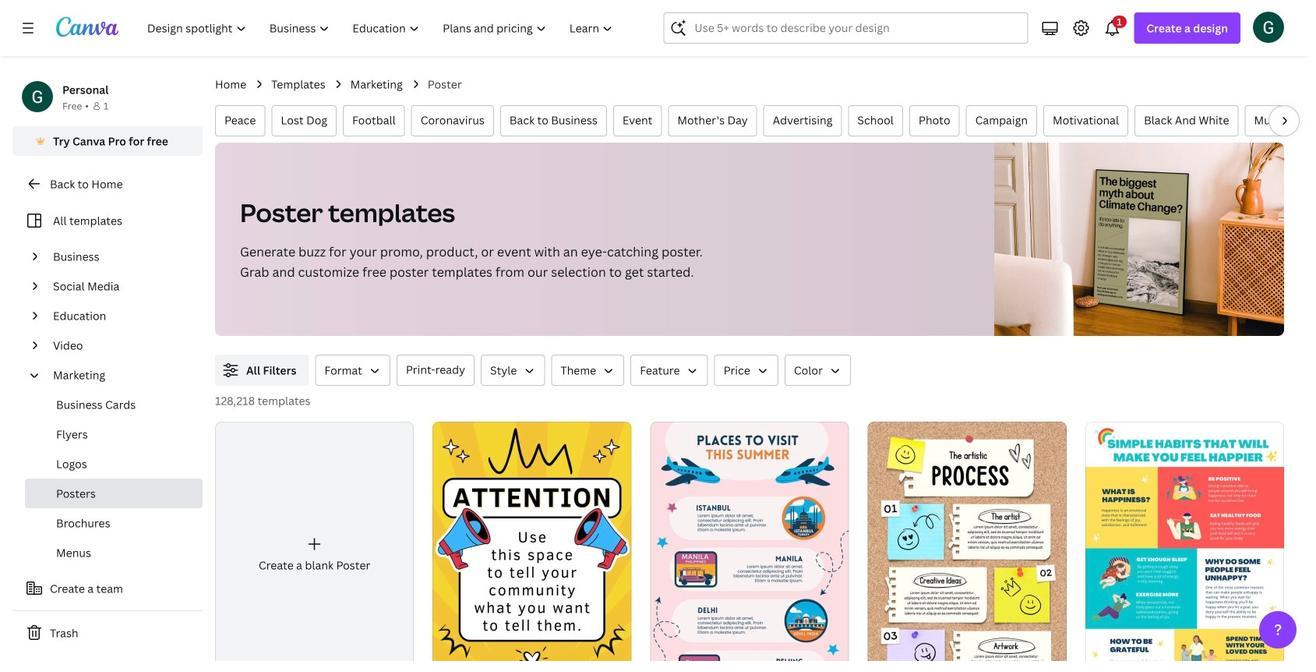 Task type: locate. For each thing, give the bounding box(es) containing it.
colorful illustrative summer travel infographic poster image
[[650, 422, 849, 661]]

None search field
[[664, 12, 1028, 44]]

brown and yellow doodle the artistic process poster image
[[868, 422, 1067, 661]]

top level navigation element
[[137, 12, 626, 44]]

Search search field
[[695, 13, 1018, 43]]



Task type: describe. For each thing, give the bounding box(es) containing it.
greg robinson image
[[1253, 11, 1285, 43]]

blue white playful illustration lifestyle poster image
[[1086, 422, 1285, 661]]

create a blank poster element
[[215, 422, 414, 661]]

yellow illustrative attention poster image
[[433, 422, 632, 661]]



